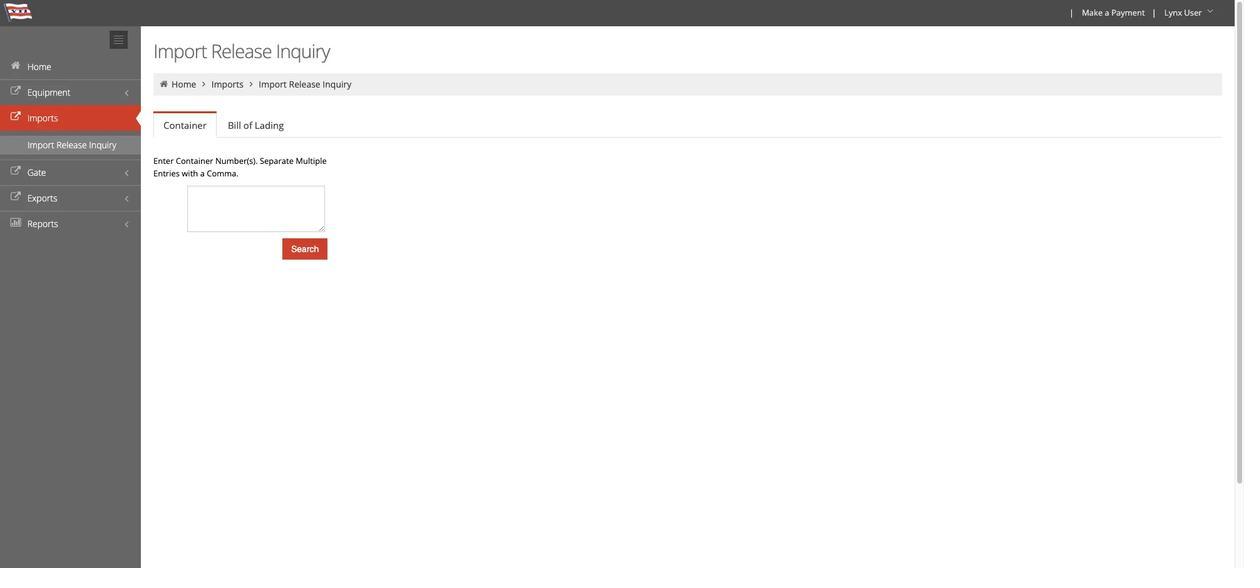 Task type: locate. For each thing, give the bounding box(es) containing it.
search
[[291, 244, 319, 254]]

release
[[211, 38, 272, 64], [289, 78, 321, 90], [57, 139, 87, 151]]

home
[[27, 61, 51, 73], [172, 78, 196, 90]]

home link
[[0, 54, 141, 80], [172, 78, 196, 90]]

0 vertical spatial a
[[1105, 7, 1110, 18]]

0 vertical spatial external link image
[[9, 87, 22, 96]]

import release inquiry up angle right icon
[[153, 38, 330, 64]]

1 vertical spatial home
[[172, 78, 196, 90]]

imports link
[[212, 78, 244, 90], [0, 105, 141, 131]]

0 vertical spatial imports
[[212, 78, 244, 90]]

imports
[[212, 78, 244, 90], [27, 112, 58, 124]]

bar chart image
[[9, 219, 22, 227]]

| left lynx
[[1152, 7, 1157, 18]]

bill
[[228, 119, 241, 132]]

angle right image
[[246, 80, 257, 88]]

release up gate link
[[57, 139, 87, 151]]

home image
[[9, 61, 22, 70]]

external link image inside gate link
[[9, 167, 22, 176]]

0 horizontal spatial release
[[57, 139, 87, 151]]

1 vertical spatial container
[[176, 155, 213, 167]]

0 horizontal spatial imports link
[[0, 105, 141, 131]]

0 horizontal spatial imports
[[27, 112, 58, 124]]

0 vertical spatial release
[[211, 38, 272, 64]]

import for the top import release inquiry link
[[259, 78, 287, 90]]

None text field
[[187, 186, 325, 232]]

container up with
[[176, 155, 213, 167]]

2 vertical spatial import
[[28, 139, 54, 151]]

external link image
[[9, 193, 22, 202]]

1 vertical spatial import release inquiry
[[259, 78, 352, 90]]

with
[[182, 168, 198, 179]]

a right with
[[200, 168, 205, 179]]

1 horizontal spatial imports
[[212, 78, 244, 90]]

0 vertical spatial imports link
[[212, 78, 244, 90]]

1 vertical spatial inquiry
[[323, 78, 352, 90]]

1 vertical spatial import
[[259, 78, 287, 90]]

container up enter at the top left
[[163, 119, 207, 132]]

0 vertical spatial import release inquiry link
[[259, 78, 352, 90]]

import up gate
[[28, 139, 54, 151]]

1 vertical spatial imports
[[27, 112, 58, 124]]

release up angle right icon
[[211, 38, 272, 64]]

container
[[163, 119, 207, 132], [176, 155, 213, 167]]

a
[[1105, 7, 1110, 18], [200, 168, 205, 179]]

2 vertical spatial external link image
[[9, 167, 22, 176]]

import release inquiry link up gate link
[[0, 136, 141, 155]]

angle right image
[[198, 80, 209, 88]]

entries
[[153, 168, 180, 179]]

1 vertical spatial a
[[200, 168, 205, 179]]

1 horizontal spatial import
[[153, 38, 207, 64]]

import release inquiry up gate link
[[28, 139, 116, 151]]

import
[[153, 38, 207, 64], [259, 78, 287, 90], [28, 139, 54, 151]]

0 horizontal spatial import
[[28, 139, 54, 151]]

of
[[244, 119, 252, 132]]

1 | from the left
[[1070, 7, 1074, 18]]

release for the top import release inquiry link
[[289, 78, 321, 90]]

separate
[[260, 155, 294, 167]]

home left angle right image
[[172, 78, 196, 90]]

1 horizontal spatial import release inquiry link
[[259, 78, 352, 90]]

1 vertical spatial imports link
[[0, 105, 141, 131]]

0 horizontal spatial |
[[1070, 7, 1074, 18]]

1 horizontal spatial imports link
[[212, 78, 244, 90]]

0 horizontal spatial a
[[200, 168, 205, 179]]

1 horizontal spatial a
[[1105, 7, 1110, 18]]

external link image
[[9, 87, 22, 96], [9, 113, 22, 122], [9, 167, 22, 176]]

container link
[[153, 113, 217, 138]]

bill of lading link
[[218, 113, 294, 138]]

import up home icon
[[153, 38, 207, 64]]

3 external link image from the top
[[9, 167, 22, 176]]

enter container number(s).  separate multiple entries with a comma.
[[153, 155, 327, 179]]

1 horizontal spatial |
[[1152, 7, 1157, 18]]

0 vertical spatial home
[[27, 61, 51, 73]]

2 horizontal spatial release
[[289, 78, 321, 90]]

1 vertical spatial release
[[289, 78, 321, 90]]

a right make
[[1105, 7, 1110, 18]]

payment
[[1112, 7, 1145, 18]]

imports left angle right icon
[[212, 78, 244, 90]]

import right angle right icon
[[259, 78, 287, 90]]

bill of lading
[[228, 119, 284, 132]]

2 horizontal spatial import
[[259, 78, 287, 90]]

1 horizontal spatial home
[[172, 78, 196, 90]]

2 vertical spatial release
[[57, 139, 87, 151]]

imports link down equipment
[[0, 105, 141, 131]]

container inside enter container number(s).  separate multiple entries with a comma.
[[176, 155, 213, 167]]

import release inquiry link right angle right icon
[[259, 78, 352, 90]]

inquiry
[[276, 38, 330, 64], [323, 78, 352, 90], [89, 139, 116, 151]]

home link left angle right image
[[172, 78, 196, 90]]

1 vertical spatial external link image
[[9, 113, 22, 122]]

import release inquiry right angle right icon
[[259, 78, 352, 90]]

release for leftmost import release inquiry link
[[57, 139, 87, 151]]

2 vertical spatial import release inquiry
[[28, 139, 116, 151]]

gate
[[27, 167, 46, 179]]

2 external link image from the top
[[9, 113, 22, 122]]

|
[[1070, 7, 1074, 18], [1152, 7, 1157, 18]]

equipment
[[27, 86, 70, 98]]

import for leftmost import release inquiry link
[[28, 139, 54, 151]]

reports
[[27, 218, 58, 230]]

import release inquiry link
[[259, 78, 352, 90], [0, 136, 141, 155]]

external link image inside the equipment link
[[9, 87, 22, 96]]

1 vertical spatial import release inquiry link
[[0, 136, 141, 155]]

home link up equipment
[[0, 54, 141, 80]]

import release inquiry
[[153, 38, 330, 64], [259, 78, 352, 90], [28, 139, 116, 151]]

1 external link image from the top
[[9, 87, 22, 96]]

number(s).
[[215, 155, 258, 167]]

reports link
[[0, 211, 141, 237]]

home right home image
[[27, 61, 51, 73]]

imports link left angle right icon
[[212, 78, 244, 90]]

0 vertical spatial import release inquiry
[[153, 38, 330, 64]]

| left make
[[1070, 7, 1074, 18]]

gate link
[[0, 160, 141, 185]]

enter
[[153, 155, 174, 167]]

imports down equipment
[[27, 112, 58, 124]]

release right angle right icon
[[289, 78, 321, 90]]

external link image for equipment
[[9, 87, 22, 96]]



Task type: describe. For each thing, give the bounding box(es) containing it.
user
[[1185, 7, 1202, 18]]

import release inquiry for the top import release inquiry link
[[259, 78, 352, 90]]

0 horizontal spatial home
[[27, 61, 51, 73]]

1 horizontal spatial home link
[[172, 78, 196, 90]]

search button
[[282, 239, 328, 260]]

lynx user
[[1165, 7, 1202, 18]]

a inside enter container number(s).  separate multiple entries with a comma.
[[200, 168, 205, 179]]

0 vertical spatial container
[[163, 119, 207, 132]]

equipment link
[[0, 80, 141, 105]]

make a payment link
[[1077, 0, 1150, 26]]

make a payment
[[1082, 7, 1145, 18]]

lynx
[[1165, 7, 1183, 18]]

0 vertical spatial import
[[153, 38, 207, 64]]

lynx user link
[[1159, 0, 1221, 26]]

exports
[[27, 192, 57, 204]]

2 | from the left
[[1152, 7, 1157, 18]]

comma.
[[207, 168, 239, 179]]

multiple
[[296, 155, 327, 167]]

0 horizontal spatial home link
[[0, 54, 141, 80]]

import release inquiry for leftmost import release inquiry link
[[28, 139, 116, 151]]

home image
[[158, 80, 169, 88]]

external link image for gate
[[9, 167, 22, 176]]

1 horizontal spatial release
[[211, 38, 272, 64]]

angle down image
[[1205, 7, 1217, 16]]

exports link
[[0, 185, 141, 211]]

0 horizontal spatial import release inquiry link
[[0, 136, 141, 155]]

0 vertical spatial inquiry
[[276, 38, 330, 64]]

2 vertical spatial inquiry
[[89, 139, 116, 151]]

lading
[[255, 119, 284, 132]]

make
[[1082, 7, 1103, 18]]

external link image for imports
[[9, 113, 22, 122]]



